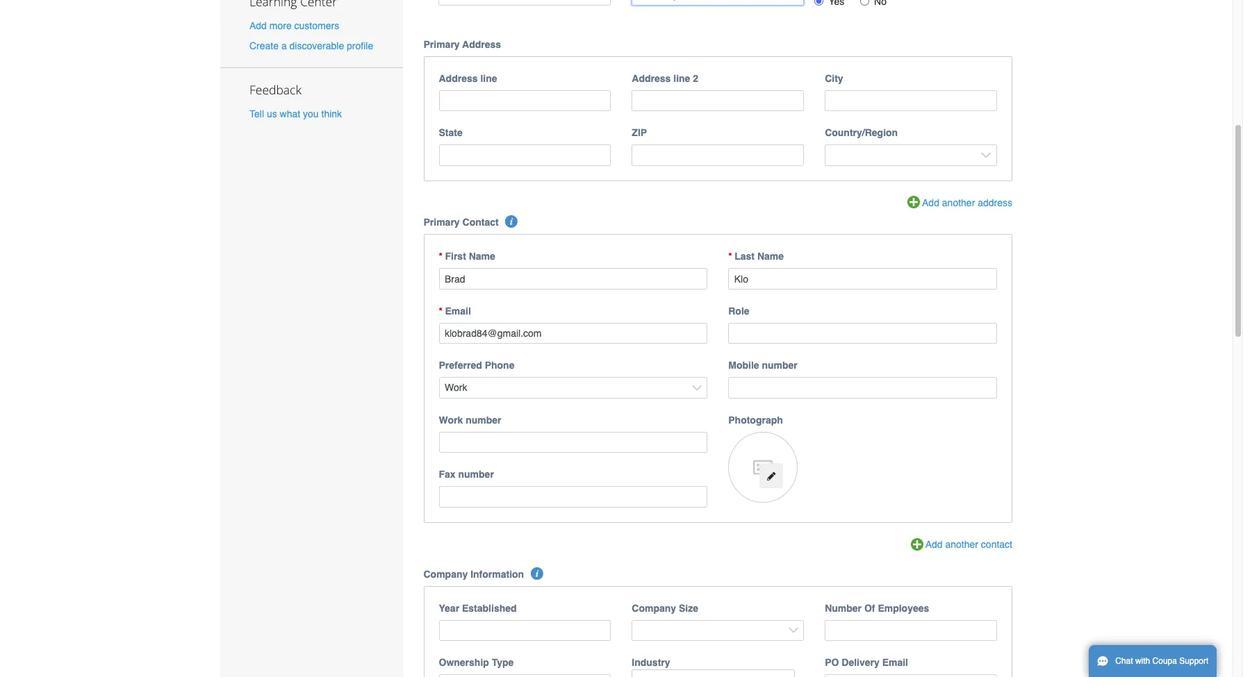 Task type: vqa. For each thing, say whether or not it's contained in the screenshot.
the T& image at the left top of page
no



Task type: locate. For each thing, give the bounding box(es) containing it.
add
[[250, 20, 267, 31], [922, 197, 940, 208], [926, 539, 943, 550]]

company for company information
[[424, 569, 468, 580]]

None text field
[[439, 269, 708, 290]]

1 primary from the top
[[424, 39, 460, 50]]

line
[[481, 73, 497, 84], [674, 73, 690, 84]]

* left first
[[439, 251, 443, 262]]

primary for primary contact
[[424, 217, 460, 228]]

photograph
[[729, 415, 783, 426]]

1 name from the left
[[469, 251, 495, 262]]

add left address
[[922, 197, 940, 208]]

1 horizontal spatial line
[[674, 73, 690, 84]]

name for * last name
[[757, 251, 784, 262]]

ZIP text field
[[632, 145, 804, 166]]

None text field
[[438, 0, 611, 6], [729, 269, 997, 290], [439, 323, 708, 344], [438, 0, 611, 6], [729, 269, 997, 290], [439, 323, 708, 344]]

1 horizontal spatial company
[[632, 603, 676, 614]]

City text field
[[825, 90, 997, 111]]

add another address
[[922, 197, 1013, 208]]

city
[[825, 73, 843, 84]]

tell us what you think button
[[250, 107, 342, 121]]

* for * email
[[439, 306, 443, 317]]

Address line text field
[[439, 90, 611, 111]]

Address line 2 text field
[[632, 90, 804, 111]]

number for fax number
[[458, 469, 494, 481]]

name right last
[[757, 251, 784, 262]]

2 vertical spatial number
[[458, 469, 494, 481]]

another left address
[[942, 197, 975, 208]]

mobile number
[[729, 360, 798, 371]]

add up create
[[250, 20, 267, 31]]

email up preferred
[[445, 306, 471, 317]]

type
[[492, 658, 514, 669]]

add for add another contact
[[926, 539, 943, 550]]

primary contact
[[424, 217, 499, 228]]

fax number
[[439, 469, 494, 481]]

number right fax
[[458, 469, 494, 481]]

* for * first name
[[439, 251, 443, 262]]

number right work
[[466, 415, 501, 426]]

line left 2
[[674, 73, 690, 84]]

1 horizontal spatial name
[[757, 251, 784, 262]]

email up the po delivery email text box
[[882, 658, 908, 669]]

2 vertical spatial add
[[926, 539, 943, 550]]

preferred
[[439, 360, 482, 371]]

primary
[[424, 39, 460, 50], [424, 217, 460, 228]]

Mobile number text field
[[729, 378, 997, 399]]

preferred phone
[[439, 360, 515, 371]]

1 vertical spatial primary
[[424, 217, 460, 228]]

0 horizontal spatial company
[[424, 569, 468, 580]]

1 vertical spatial add
[[922, 197, 940, 208]]

another
[[942, 197, 975, 208], [946, 539, 979, 550]]

additional information image right contact
[[505, 216, 518, 228]]

another inside add another address button
[[942, 197, 975, 208]]

change image image
[[767, 472, 776, 481]]

primary up the address line
[[424, 39, 460, 50]]

employees
[[878, 603, 929, 614]]

company left size
[[632, 603, 676, 614]]

2
[[693, 73, 699, 84]]

0 horizontal spatial name
[[469, 251, 495, 262]]

* left last
[[729, 251, 732, 262]]

name for * first name
[[469, 251, 495, 262]]

chat with coupa support
[[1116, 657, 1209, 667]]

contact
[[463, 217, 499, 228]]

1 vertical spatial additional information image
[[531, 568, 543, 580]]

1 horizontal spatial additional information image
[[531, 568, 543, 580]]

another for contact
[[946, 539, 979, 550]]

another inside add another contact button
[[946, 539, 979, 550]]

address line 2
[[632, 73, 699, 84]]

1 vertical spatial company
[[632, 603, 676, 614]]

line for address line
[[481, 73, 497, 84]]

address down the primary address
[[439, 73, 478, 84]]

add another contact
[[926, 539, 1013, 550]]

1 vertical spatial another
[[946, 539, 979, 550]]

company
[[424, 569, 468, 580], [632, 603, 676, 614]]

chat
[[1116, 657, 1133, 667]]

support
[[1180, 657, 1209, 667]]

create a discoverable profile
[[250, 40, 373, 52]]

Doing Business As text field
[[632, 0, 804, 6]]

number right mobile
[[762, 360, 798, 371]]

year
[[439, 603, 459, 614]]

customers
[[294, 20, 339, 31]]

0 horizontal spatial additional information image
[[505, 216, 518, 228]]

line up address line text field
[[481, 73, 497, 84]]

information
[[471, 569, 524, 580]]

address
[[462, 39, 501, 50], [439, 73, 478, 84], [632, 73, 671, 84]]

0 vertical spatial company
[[424, 569, 468, 580]]

0 vertical spatial another
[[942, 197, 975, 208]]

role
[[729, 306, 750, 317]]

2 line from the left
[[674, 73, 690, 84]]

another left contact
[[946, 539, 979, 550]]

1 vertical spatial email
[[882, 658, 908, 669]]

company for company size
[[632, 603, 676, 614]]

more
[[270, 20, 292, 31]]

a
[[281, 40, 287, 52]]

zip
[[632, 127, 647, 138]]

add left contact
[[926, 539, 943, 550]]

2 name from the left
[[757, 251, 784, 262]]

*
[[439, 251, 443, 262], [729, 251, 732, 262], [439, 306, 443, 317]]

1 vertical spatial number
[[466, 415, 501, 426]]

0 vertical spatial primary
[[424, 39, 460, 50]]

primary up first
[[424, 217, 460, 228]]

primary for primary address
[[424, 39, 460, 50]]

None radio
[[815, 0, 824, 5], [860, 0, 869, 5], [815, 0, 824, 5], [860, 0, 869, 5]]

profile
[[347, 40, 373, 52]]

phone
[[485, 360, 515, 371]]

of
[[865, 603, 875, 614]]

1 horizontal spatial email
[[882, 658, 908, 669]]

* email
[[439, 306, 471, 317]]

work
[[439, 415, 463, 426]]

add more customers
[[250, 20, 339, 31]]

additional information image
[[505, 216, 518, 228], [531, 568, 543, 580]]

1 line from the left
[[481, 73, 497, 84]]

number
[[762, 360, 798, 371], [466, 415, 501, 426], [458, 469, 494, 481]]

company up year
[[424, 569, 468, 580]]

0 vertical spatial email
[[445, 306, 471, 317]]

0 vertical spatial number
[[762, 360, 798, 371]]

work number
[[439, 415, 501, 426]]

email
[[445, 306, 471, 317], [882, 658, 908, 669]]

address up the address line
[[462, 39, 501, 50]]

0 vertical spatial additional information image
[[505, 216, 518, 228]]

0 horizontal spatial line
[[481, 73, 497, 84]]

fax
[[439, 469, 456, 481]]

0 vertical spatial add
[[250, 20, 267, 31]]

size
[[679, 603, 699, 614]]

with
[[1136, 657, 1150, 667]]

Number Of Employees text field
[[825, 620, 997, 642]]

address for address line
[[439, 73, 478, 84]]

what
[[280, 109, 300, 120]]

2 primary from the top
[[424, 217, 460, 228]]

address left 2
[[632, 73, 671, 84]]

add for add more customers
[[250, 20, 267, 31]]

discoverable
[[290, 40, 344, 52]]

* up preferred
[[439, 306, 443, 317]]

name right first
[[469, 251, 495, 262]]

delivery
[[842, 658, 880, 669]]

name
[[469, 251, 495, 262], [757, 251, 784, 262]]

additional information image right information
[[531, 568, 543, 580]]

coupa
[[1153, 657, 1177, 667]]



Task type: describe. For each thing, give the bounding box(es) containing it.
State text field
[[439, 145, 611, 166]]

industry
[[632, 658, 670, 669]]

address line
[[439, 73, 497, 84]]

photograph image
[[729, 432, 798, 503]]

po
[[825, 658, 839, 669]]

add more customers link
[[250, 20, 339, 31]]

Fax number text field
[[439, 487, 708, 508]]

add for add another address
[[922, 197, 940, 208]]

additional information image for primary contact
[[505, 216, 518, 228]]

tell us what you think
[[250, 109, 342, 120]]

address for address line 2
[[632, 73, 671, 84]]

primary address
[[424, 39, 501, 50]]

tell
[[250, 109, 264, 120]]

country/region
[[825, 127, 898, 138]]

you
[[303, 109, 319, 120]]

Industry text field
[[633, 676, 794, 678]]

mobile
[[729, 360, 759, 371]]

number for work number
[[466, 415, 501, 426]]

Role text field
[[729, 323, 997, 344]]

state
[[439, 127, 463, 138]]

us
[[267, 109, 277, 120]]

add another address button
[[908, 196, 1013, 211]]

number
[[825, 603, 862, 614]]

ownership
[[439, 658, 489, 669]]

po delivery email
[[825, 658, 908, 669]]

company information
[[424, 569, 524, 580]]

* for * last name
[[729, 251, 732, 262]]

feedback
[[250, 82, 302, 98]]

create a discoverable profile link
[[250, 40, 373, 52]]

established
[[462, 603, 517, 614]]

Year Established text field
[[439, 620, 611, 642]]

another for address
[[942, 197, 975, 208]]

Work number text field
[[439, 432, 708, 453]]

year established
[[439, 603, 517, 614]]

last
[[735, 251, 755, 262]]

* last name
[[729, 251, 784, 262]]

add another contact button
[[911, 538, 1013, 553]]

contact
[[981, 539, 1013, 550]]

address
[[978, 197, 1013, 208]]

ownership type
[[439, 658, 514, 669]]

company size
[[632, 603, 699, 614]]

line for address line 2
[[674, 73, 690, 84]]

0 horizontal spatial email
[[445, 306, 471, 317]]

first
[[445, 251, 466, 262]]

additional information image for company information
[[531, 568, 543, 580]]

think
[[321, 109, 342, 120]]

number for mobile number
[[762, 360, 798, 371]]

create
[[250, 40, 279, 52]]

chat with coupa support button
[[1089, 646, 1217, 678]]

* first name
[[439, 251, 495, 262]]

number of employees
[[825, 603, 929, 614]]

PO Delivery Email text field
[[825, 675, 997, 678]]



